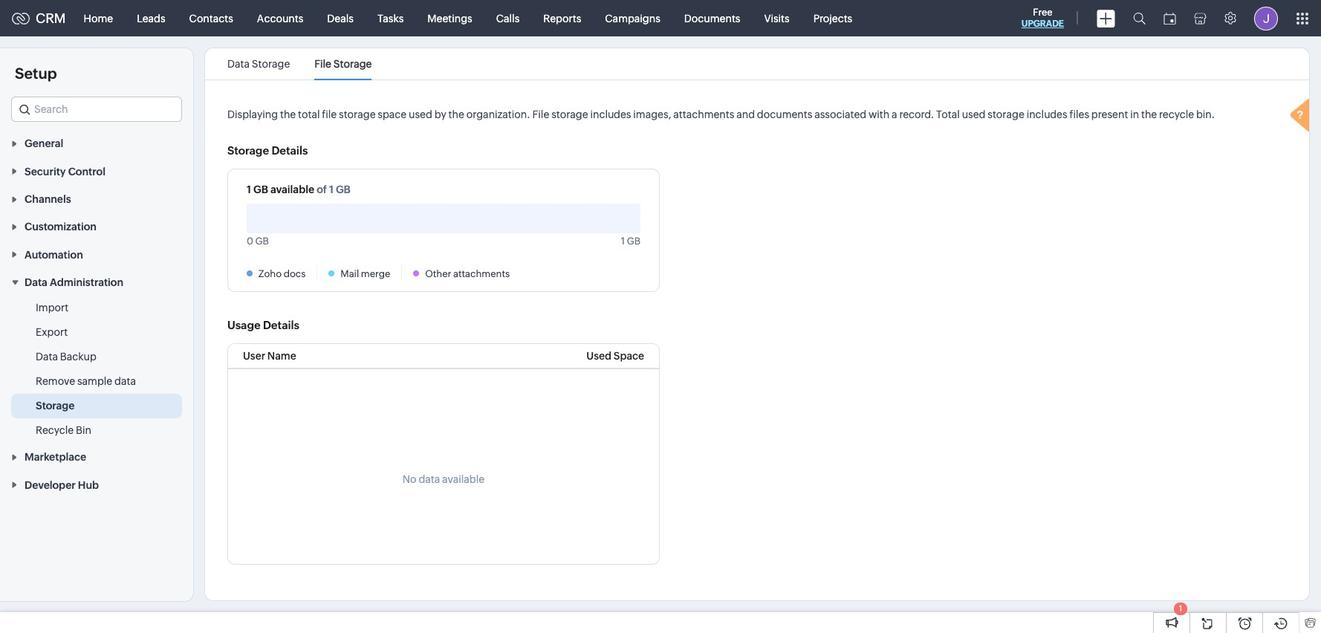 Task type: describe. For each thing, give the bounding box(es) containing it.
zoho
[[259, 268, 282, 279]]

general button
[[0, 129, 193, 157]]

other attachments
[[425, 268, 510, 279]]

user
[[243, 350, 266, 362]]

visits link
[[753, 0, 802, 36]]

accounts
[[257, 12, 304, 24]]

data administration
[[25, 277, 123, 289]]

developer hub
[[25, 479, 99, 491]]

present
[[1092, 109, 1129, 120]]

space
[[614, 350, 645, 362]]

usage details
[[227, 319, 300, 331]]

tasks
[[378, 12, 404, 24]]

leads
[[137, 12, 165, 24]]

search image
[[1134, 12, 1146, 25]]

available for data
[[442, 473, 485, 485]]

organization.
[[467, 109, 531, 120]]

administration
[[50, 277, 123, 289]]

data storage
[[227, 58, 290, 70]]

1 gb available of 1 gb
[[247, 184, 351, 196]]

0
[[247, 236, 253, 247]]

used
[[587, 350, 612, 362]]

associated
[[815, 109, 867, 120]]

calls
[[496, 12, 520, 24]]

recycle
[[1160, 109, 1195, 120]]

file
[[322, 109, 337, 120]]

mail merge
[[341, 268, 391, 279]]

documents
[[685, 12, 741, 24]]

2 the from the left
[[449, 109, 465, 120]]

accounts link
[[245, 0, 315, 36]]

data for data backup
[[36, 351, 58, 363]]

marketplace
[[25, 452, 86, 463]]

no
[[403, 473, 417, 485]]

a
[[892, 109, 898, 120]]

documents
[[757, 109, 813, 120]]

displaying
[[227, 109, 278, 120]]

export
[[36, 326, 68, 338]]

images,
[[634, 109, 672, 120]]

bin.
[[1197, 109, 1216, 120]]

deals link
[[315, 0, 366, 36]]

documents link
[[673, 0, 753, 36]]

recycle bin link
[[36, 423, 91, 438]]

record.
[[900, 109, 935, 120]]

docs
[[284, 268, 306, 279]]

search element
[[1125, 0, 1155, 36]]

meetings
[[428, 12, 473, 24]]

storage link
[[36, 399, 75, 413]]

data backup link
[[36, 349, 96, 364]]

1 gb
[[621, 236, 641, 247]]

0 vertical spatial file
[[315, 58, 332, 70]]

3 the from the left
[[1142, 109, 1158, 120]]

crm
[[36, 10, 66, 26]]

channels
[[25, 193, 71, 205]]

upgrade
[[1022, 19, 1065, 29]]

gb for 0 gb
[[255, 236, 269, 247]]

2 includes from the left
[[1027, 109, 1068, 120]]

visits
[[765, 12, 790, 24]]

details for usage details
[[263, 319, 300, 331]]

storage details
[[227, 144, 308, 157]]

create menu element
[[1088, 0, 1125, 36]]

total
[[298, 109, 320, 120]]

deals
[[327, 12, 354, 24]]

1 for 1 gb
[[621, 236, 625, 247]]

developer hub button
[[0, 471, 193, 499]]

create menu image
[[1097, 9, 1116, 27]]

mail
[[341, 268, 359, 279]]

calls link
[[485, 0, 532, 36]]

remove
[[36, 375, 75, 387]]

space
[[378, 109, 407, 120]]

security
[[25, 166, 66, 177]]

export link
[[36, 325, 68, 340]]

1 horizontal spatial data
[[419, 473, 440, 485]]

crm link
[[12, 10, 66, 26]]

control
[[68, 166, 106, 177]]

with
[[869, 109, 890, 120]]

backup
[[60, 351, 96, 363]]

sample
[[77, 375, 112, 387]]

no data available
[[403, 473, 485, 485]]



Task type: locate. For each thing, give the bounding box(es) containing it.
the left total
[[280, 109, 296, 120]]

logo image
[[12, 12, 30, 24]]

0 horizontal spatial storage
[[339, 109, 376, 120]]

data up import
[[25, 277, 47, 289]]

1 horizontal spatial attachments
[[674, 109, 735, 120]]

file
[[315, 58, 332, 70], [533, 109, 550, 120]]

used right total
[[963, 109, 986, 120]]

1 for 1 gb available of 1 gb
[[247, 184, 251, 196]]

0 horizontal spatial includes
[[591, 109, 632, 120]]

storage
[[339, 109, 376, 120], [552, 109, 589, 120], [988, 109, 1025, 120]]

includes
[[591, 109, 632, 120], [1027, 109, 1068, 120]]

storage right total
[[988, 109, 1025, 120]]

storage inside data administration region
[[36, 400, 75, 412]]

1 vertical spatial attachments
[[453, 268, 510, 279]]

contacts link
[[177, 0, 245, 36]]

1 used from the left
[[409, 109, 433, 120]]

setup
[[15, 65, 57, 82]]

loading image
[[1288, 97, 1317, 137]]

1 vertical spatial details
[[263, 319, 300, 331]]

used space
[[587, 350, 645, 362]]

free upgrade
[[1022, 7, 1065, 29]]

includes left images,
[[591, 109, 632, 120]]

0 vertical spatial attachments
[[674, 109, 735, 120]]

profile element
[[1246, 0, 1288, 36]]

2 used from the left
[[963, 109, 986, 120]]

user name
[[243, 350, 297, 362]]

0 vertical spatial available
[[271, 184, 315, 196]]

1 includes from the left
[[591, 109, 632, 120]]

Search text field
[[12, 97, 181, 121]]

1 horizontal spatial the
[[449, 109, 465, 120]]

available left the of
[[271, 184, 315, 196]]

automation
[[25, 249, 83, 261]]

contacts
[[189, 12, 233, 24]]

gb
[[254, 184, 268, 196], [336, 184, 351, 196], [255, 236, 269, 247], [627, 236, 641, 247]]

meetings link
[[416, 0, 485, 36]]

campaigns link
[[593, 0, 673, 36]]

1 horizontal spatial includes
[[1027, 109, 1068, 120]]

0 gb
[[247, 236, 269, 247]]

storage down remove
[[36, 400, 75, 412]]

data right no
[[419, 473, 440, 485]]

calendar image
[[1164, 12, 1177, 24]]

1 vertical spatial data
[[25, 277, 47, 289]]

data storage link
[[227, 58, 290, 70]]

storage down displaying
[[227, 144, 269, 157]]

1 vertical spatial file
[[533, 109, 550, 120]]

by
[[435, 109, 447, 120]]

0 vertical spatial data
[[227, 58, 250, 70]]

import link
[[36, 300, 69, 315]]

1 horizontal spatial used
[[963, 109, 986, 120]]

0 horizontal spatial file
[[315, 58, 332, 70]]

1 horizontal spatial storage
[[552, 109, 589, 120]]

profile image
[[1255, 6, 1279, 30]]

file down deals link
[[315, 58, 332, 70]]

1 the from the left
[[280, 109, 296, 120]]

general
[[25, 138, 63, 150]]

marketplace button
[[0, 443, 193, 471]]

data down export on the bottom of the page
[[36, 351, 58, 363]]

gb for 1 gb available of 1 gb
[[254, 184, 268, 196]]

reports link
[[532, 0, 593, 36]]

storage down accounts
[[252, 58, 290, 70]]

details up 1 gb available of 1 gb
[[272, 144, 308, 157]]

free
[[1034, 7, 1053, 18]]

bin
[[76, 425, 91, 436]]

data
[[115, 375, 136, 387], [419, 473, 440, 485]]

file storage
[[315, 58, 372, 70]]

1 vertical spatial available
[[442, 473, 485, 485]]

0 horizontal spatial data
[[115, 375, 136, 387]]

None field
[[11, 97, 182, 122]]

import
[[36, 302, 69, 314]]

1 storage from the left
[[339, 109, 376, 120]]

0 horizontal spatial available
[[271, 184, 315, 196]]

1 vertical spatial data
[[419, 473, 440, 485]]

of
[[317, 184, 327, 196]]

2 storage from the left
[[552, 109, 589, 120]]

tasks link
[[366, 0, 416, 36]]

0 horizontal spatial the
[[280, 109, 296, 120]]

1 for 1
[[1180, 604, 1183, 613]]

2 horizontal spatial storage
[[988, 109, 1025, 120]]

security control
[[25, 166, 106, 177]]

0 vertical spatial data
[[115, 375, 136, 387]]

the
[[280, 109, 296, 120], [449, 109, 465, 120], [1142, 109, 1158, 120]]

zoho docs
[[259, 268, 306, 279]]

available right no
[[442, 473, 485, 485]]

storage right file
[[339, 109, 376, 120]]

details up name
[[263, 319, 300, 331]]

1 horizontal spatial file
[[533, 109, 550, 120]]

includes left files
[[1027, 109, 1068, 120]]

data for data administration
[[25, 277, 47, 289]]

recycle
[[36, 425, 74, 436]]

data right sample
[[115, 375, 136, 387]]

other
[[425, 268, 452, 279]]

used
[[409, 109, 433, 120], [963, 109, 986, 120]]

hub
[[78, 479, 99, 491]]

reports
[[544, 12, 582, 24]]

customization
[[25, 221, 97, 233]]

name
[[268, 350, 297, 362]]

leads link
[[125, 0, 177, 36]]

data inside region
[[36, 351, 58, 363]]

storage down deals link
[[334, 58, 372, 70]]

2 vertical spatial data
[[36, 351, 58, 363]]

files
[[1070, 109, 1090, 120]]

attachments left and
[[674, 109, 735, 120]]

displaying the total file storage space used by the organization. file storage includes images, attachments and documents associated with a record. total used storage includes files present in the recycle bin.
[[227, 109, 1216, 120]]

data up displaying
[[227, 58, 250, 70]]

merge
[[361, 268, 391, 279]]

details for storage details
[[272, 144, 308, 157]]

projects link
[[802, 0, 865, 36]]

and
[[737, 109, 755, 120]]

data inside region
[[115, 375, 136, 387]]

0 horizontal spatial attachments
[[453, 268, 510, 279]]

usage
[[227, 319, 261, 331]]

customization button
[[0, 213, 193, 240]]

available for gb
[[271, 184, 315, 196]]

gb for 1 gb
[[627, 236, 641, 247]]

remove sample data
[[36, 375, 136, 387]]

data for data storage
[[227, 58, 250, 70]]

attachments
[[674, 109, 735, 120], [453, 268, 510, 279]]

1
[[247, 184, 251, 196], [329, 184, 334, 196], [621, 236, 625, 247], [1180, 604, 1183, 613]]

3 storage from the left
[[988, 109, 1025, 120]]

file right organization.
[[533, 109, 550, 120]]

used left by
[[409, 109, 433, 120]]

storage right organization.
[[552, 109, 589, 120]]

available
[[271, 184, 315, 196], [442, 473, 485, 485]]

1 horizontal spatial available
[[442, 473, 485, 485]]

recycle bin
[[36, 425, 91, 436]]

0 vertical spatial details
[[272, 144, 308, 157]]

data backup
[[36, 351, 96, 363]]

the right by
[[449, 109, 465, 120]]

file storage link
[[315, 58, 372, 70]]

home link
[[72, 0, 125, 36]]

total
[[937, 109, 960, 120]]

data inside dropdown button
[[25, 277, 47, 289]]

developer
[[25, 479, 76, 491]]

the right in
[[1142, 109, 1158, 120]]

attachments right other
[[453, 268, 510, 279]]

2 horizontal spatial the
[[1142, 109, 1158, 120]]

security control button
[[0, 157, 193, 185]]

projects
[[814, 12, 853, 24]]

campaigns
[[605, 12, 661, 24]]

data administration region
[[0, 296, 193, 443]]

data administration button
[[0, 268, 193, 296]]

0 horizontal spatial used
[[409, 109, 433, 120]]



Task type: vqa. For each thing, say whether or not it's contained in the screenshot.
top call
no



